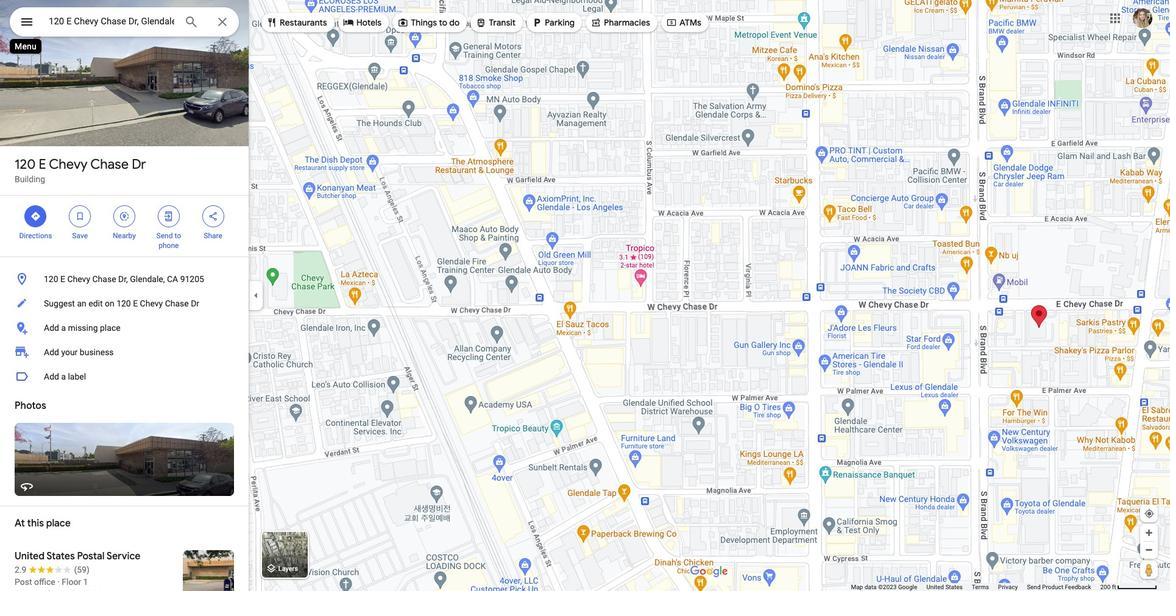 Task type: describe. For each thing, give the bounding box(es) containing it.
united states postal service
[[15, 551, 141, 563]]

chase for dr,
[[92, 274, 116, 284]]

building
[[15, 174, 45, 184]]

add for add your business
[[44, 348, 59, 357]]

send for send product feedback
[[1028, 584, 1041, 591]]

on
[[105, 299, 114, 309]]

2 vertical spatial e
[[133, 299, 138, 309]]

restaurants
[[280, 17, 327, 28]]

2 vertical spatial chevy
[[140, 299, 163, 309]]

things
[[411, 17, 437, 28]]

200 ft
[[1101, 584, 1117, 591]]

an
[[77, 299, 86, 309]]

states for united states postal service
[[47, 551, 75, 563]]

dr,
[[118, 274, 128, 284]]

chevy for dr,
[[67, 274, 90, 284]]

label
[[68, 372, 86, 382]]

missing
[[68, 323, 98, 333]]

privacy button
[[999, 584, 1019, 592]]

120 E Chevy Chase Dr, Glendale, CA 91205 field
[[10, 7, 239, 37]]


[[267, 16, 277, 29]]

office
[[34, 578, 55, 587]]

hotels
[[357, 17, 382, 28]]

collapse side panel image
[[249, 289, 263, 302]]

1 vertical spatial place
[[46, 518, 71, 530]]

post
[[15, 578, 32, 587]]

91205
[[180, 274, 204, 284]]

place inside button
[[100, 323, 121, 333]]

ft
[[1113, 584, 1117, 591]]

to inside  things to do
[[439, 17, 448, 28]]

add your business link
[[0, 340, 249, 365]]

 atms
[[667, 16, 702, 29]]

e for dr,
[[60, 274, 65, 284]]

states for united states
[[946, 584, 963, 591]]

footer inside google maps element
[[852, 584, 1101, 592]]

 things to do
[[398, 16, 460, 29]]

120 inside suggest an edit on 120 e chevy chase dr button
[[117, 299, 131, 309]]

layers
[[279, 566, 298, 573]]

photos
[[15, 400, 46, 412]]


[[208, 210, 219, 223]]

add for add a missing place
[[44, 323, 59, 333]]

product
[[1043, 584, 1064, 591]]

send product feedback button
[[1028, 584, 1092, 592]]

google maps element
[[0, 0, 1171, 592]]

terms
[[973, 584, 990, 591]]

save
[[72, 232, 88, 240]]

dr inside 120 e chevy chase dr building
[[132, 156, 146, 173]]

chevy for dr
[[49, 156, 88, 173]]

united for united states
[[927, 584, 945, 591]]

none field inside 120 e chevy chase dr, glendale, ca 91205 field
[[49, 14, 174, 29]]

data
[[865, 584, 877, 591]]

120 e chevy chase dr, glendale, ca 91205
[[44, 274, 204, 284]]

show street view coverage image
[[1141, 561, 1159, 579]]

 button
[[10, 7, 44, 39]]


[[532, 16, 543, 29]]


[[119, 210, 130, 223]]


[[20, 13, 34, 30]]

120 e chevy chase dr main content
[[0, 0, 249, 592]]

a for label
[[61, 372, 66, 382]]

200 ft button
[[1101, 584, 1158, 591]]

120 e chevy chase dr, glendale, ca 91205 button
[[0, 267, 249, 292]]

2.9
[[15, 565, 26, 575]]

suggest
[[44, 299, 75, 309]]

zoom out image
[[1145, 546, 1154, 555]]

send for send to phone
[[156, 232, 173, 240]]

add a missing place
[[44, 323, 121, 333]]

united states
[[927, 584, 963, 591]]

privacy
[[999, 584, 1019, 591]]

postal
[[77, 551, 105, 563]]

chase inside suggest an edit on 120 e chevy chase dr button
[[165, 299, 189, 309]]

 transit
[[476, 16, 516, 29]]

united for united states postal service
[[15, 551, 45, 563]]

show your location image
[[1145, 509, 1156, 520]]

actions for 120 e chevy chase dr region
[[0, 196, 249, 257]]

united states button
[[927, 584, 963, 592]]

at this place
[[15, 518, 71, 530]]



Task type: vqa. For each thing, say whether or not it's contained in the screenshot.
NW to the middle
no



Task type: locate. For each thing, give the bounding box(es) containing it.
 parking
[[532, 16, 575, 29]]

google account: michelle dermenjian  
(michelle.dermenjian@adept.ai) image
[[1134, 8, 1153, 28]]

post office · floor 1
[[15, 578, 88, 587]]

chase down ca
[[165, 299, 189, 309]]

1 horizontal spatial e
[[60, 274, 65, 284]]

1 vertical spatial chase
[[92, 274, 116, 284]]

dr
[[132, 156, 146, 173], [191, 299, 199, 309]]

directions
[[19, 232, 52, 240]]


[[591, 16, 602, 29]]

chase for dr
[[90, 156, 129, 173]]

2 vertical spatial 120
[[117, 299, 131, 309]]

chase left dr,
[[92, 274, 116, 284]]


[[667, 16, 678, 29]]

1 vertical spatial add
[[44, 348, 59, 357]]

phone
[[159, 242, 179, 250]]

chase
[[90, 156, 129, 173], [92, 274, 116, 284], [165, 299, 189, 309]]

1 add from the top
[[44, 323, 59, 333]]

atms
[[680, 17, 702, 28]]

map data ©2023 google
[[852, 584, 918, 591]]

e right the 'on'
[[133, 299, 138, 309]]

add a label
[[44, 372, 86, 382]]

service
[[107, 551, 141, 563]]

1 horizontal spatial send
[[1028, 584, 1041, 591]]

1 horizontal spatial states
[[946, 584, 963, 591]]

0 vertical spatial send
[[156, 232, 173, 240]]

states inside united states button
[[946, 584, 963, 591]]

united right google
[[927, 584, 945, 591]]

send product feedback
[[1028, 584, 1092, 591]]

 hotels
[[343, 16, 382, 29]]

to up phone
[[175, 232, 181, 240]]

 search field
[[10, 7, 239, 39]]

©2023
[[879, 584, 897, 591]]

2 horizontal spatial 120
[[117, 299, 131, 309]]

to left do
[[439, 17, 448, 28]]

0 horizontal spatial 120
[[15, 156, 36, 173]]

0 vertical spatial dr
[[132, 156, 146, 173]]


[[476, 16, 487, 29]]

this
[[27, 518, 44, 530]]

0 vertical spatial to
[[439, 17, 448, 28]]

glendale,
[[130, 274, 165, 284]]

terms button
[[973, 584, 990, 592]]

add inside button
[[44, 323, 59, 333]]


[[398, 16, 409, 29]]

120 up the building
[[15, 156, 36, 173]]

nearby
[[113, 232, 136, 240]]

send inside the send to phone
[[156, 232, 173, 240]]

ca
[[167, 274, 178, 284]]

1 horizontal spatial place
[[100, 323, 121, 333]]

0 horizontal spatial to
[[175, 232, 181, 240]]

place down the 'on'
[[100, 323, 121, 333]]

e up suggest on the bottom
[[60, 274, 65, 284]]

1
[[83, 578, 88, 587]]

add left your
[[44, 348, 59, 357]]

united
[[15, 551, 45, 563], [927, 584, 945, 591]]

at
[[15, 518, 25, 530]]


[[343, 16, 354, 29]]

send to phone
[[156, 232, 181, 250]]

add a label button
[[0, 365, 249, 389]]

0 horizontal spatial e
[[39, 156, 46, 173]]

add inside button
[[44, 372, 59, 382]]

footer
[[852, 584, 1101, 592]]

0 vertical spatial chase
[[90, 156, 129, 173]]

0 vertical spatial place
[[100, 323, 121, 333]]

0 vertical spatial states
[[47, 551, 75, 563]]

0 vertical spatial e
[[39, 156, 46, 173]]

0 vertical spatial chevy
[[49, 156, 88, 173]]


[[75, 210, 85, 223]]

2 add from the top
[[44, 348, 59, 357]]

chase inside 120 e chevy chase dr building
[[90, 156, 129, 173]]

1 vertical spatial to
[[175, 232, 181, 240]]

1 vertical spatial a
[[61, 372, 66, 382]]

dr inside button
[[191, 299, 199, 309]]

0 horizontal spatial dr
[[132, 156, 146, 173]]

0 vertical spatial 120
[[15, 156, 36, 173]]

map
[[852, 584, 864, 591]]

pharmacies
[[604, 17, 651, 28]]


[[30, 210, 41, 223]]

2 horizontal spatial e
[[133, 299, 138, 309]]

0 vertical spatial a
[[61, 323, 66, 333]]

2 a from the top
[[61, 372, 66, 382]]

1 vertical spatial united
[[927, 584, 945, 591]]

0 vertical spatial united
[[15, 551, 45, 563]]

suggest an edit on 120 e chevy chase dr
[[44, 299, 199, 309]]

e for dr
[[39, 156, 46, 173]]

(59)
[[74, 565, 90, 575]]

1 horizontal spatial united
[[927, 584, 945, 591]]

add a missing place button
[[0, 316, 249, 340]]

united inside button
[[927, 584, 945, 591]]

states inside the 120 e chevy chase dr "main content"
[[47, 551, 75, 563]]

chevy down glendale,
[[140, 299, 163, 309]]

send inside send product feedback button
[[1028, 584, 1041, 591]]

send
[[156, 232, 173, 240], [1028, 584, 1041, 591]]

chevy up an
[[67, 274, 90, 284]]

a left missing
[[61, 323, 66, 333]]

add for add a label
[[44, 372, 59, 382]]

120 inside 120 e chevy chase dr building
[[15, 156, 36, 173]]

120 up suggest on the bottom
[[44, 274, 58, 284]]

1 vertical spatial e
[[60, 274, 65, 284]]

a inside add a label button
[[61, 372, 66, 382]]

place
[[100, 323, 121, 333], [46, 518, 71, 530]]

2 vertical spatial chase
[[165, 299, 189, 309]]

to inside the send to phone
[[175, 232, 181, 240]]

edit
[[89, 299, 103, 309]]

your
[[61, 348, 78, 357]]

1 vertical spatial send
[[1028, 584, 1041, 591]]

footer containing map data ©2023 google
[[852, 584, 1101, 592]]

parking
[[545, 17, 575, 28]]

1 horizontal spatial to
[[439, 17, 448, 28]]

business
[[80, 348, 114, 357]]

e up the building
[[39, 156, 46, 173]]

to
[[439, 17, 448, 28], [175, 232, 181, 240]]

a left label at the bottom left of page
[[61, 372, 66, 382]]

0 horizontal spatial place
[[46, 518, 71, 530]]

a for missing
[[61, 323, 66, 333]]

1 horizontal spatial dr
[[191, 299, 199, 309]]

feedback
[[1066, 584, 1092, 591]]

2 vertical spatial add
[[44, 372, 59, 382]]

add left label at the bottom left of page
[[44, 372, 59, 382]]

share
[[204, 232, 223, 240]]

states up 2.9 stars 59 reviews image
[[47, 551, 75, 563]]

1 vertical spatial dr
[[191, 299, 199, 309]]

0 vertical spatial add
[[44, 323, 59, 333]]

120 right the 'on'
[[117, 299, 131, 309]]

states left terms
[[946, 584, 963, 591]]

send up phone
[[156, 232, 173, 240]]

united up 2.9
[[15, 551, 45, 563]]

1 a from the top
[[61, 323, 66, 333]]

a inside add a missing place button
[[61, 323, 66, 333]]

add down suggest on the bottom
[[44, 323, 59, 333]]

e
[[39, 156, 46, 173], [60, 274, 65, 284], [133, 299, 138, 309]]

120 for dr
[[15, 156, 36, 173]]

 pharmacies
[[591, 16, 651, 29]]

 restaurants
[[267, 16, 327, 29]]

·
[[57, 578, 60, 587]]

0 horizontal spatial send
[[156, 232, 173, 240]]

google
[[899, 584, 918, 591]]

e inside 120 e chevy chase dr building
[[39, 156, 46, 173]]

0 horizontal spatial states
[[47, 551, 75, 563]]


[[163, 210, 174, 223]]

a
[[61, 323, 66, 333], [61, 372, 66, 382]]

send left product
[[1028, 584, 1041, 591]]

1 vertical spatial chevy
[[67, 274, 90, 284]]

120 e chevy chase dr building
[[15, 156, 146, 184]]

zoom in image
[[1145, 529, 1154, 538]]

add your business
[[44, 348, 114, 357]]

transit
[[489, 17, 516, 28]]

add
[[44, 323, 59, 333], [44, 348, 59, 357], [44, 372, 59, 382]]

2.9 stars 59 reviews image
[[15, 564, 90, 576]]

1 vertical spatial states
[[946, 584, 963, 591]]

suggest an edit on 120 e chevy chase dr button
[[0, 292, 249, 316]]

do
[[450, 17, 460, 28]]

200
[[1101, 584, 1111, 591]]

united inside the 120 e chevy chase dr "main content"
[[15, 551, 45, 563]]

place right this
[[46, 518, 71, 530]]

chevy inside 120 e chevy chase dr building
[[49, 156, 88, 173]]

120
[[15, 156, 36, 173], [44, 274, 58, 284], [117, 299, 131, 309]]

0 horizontal spatial united
[[15, 551, 45, 563]]

120 for dr,
[[44, 274, 58, 284]]

None field
[[49, 14, 174, 29]]

floor
[[62, 578, 81, 587]]

chevy up 
[[49, 156, 88, 173]]

states
[[47, 551, 75, 563], [946, 584, 963, 591]]

1 horizontal spatial 120
[[44, 274, 58, 284]]

1 vertical spatial 120
[[44, 274, 58, 284]]

120 inside "120 e chevy chase dr, glendale, ca 91205" button
[[44, 274, 58, 284]]

chevy
[[49, 156, 88, 173], [67, 274, 90, 284], [140, 299, 163, 309]]

chase inside "120 e chevy chase dr, glendale, ca 91205" button
[[92, 274, 116, 284]]

chase up ''
[[90, 156, 129, 173]]

3 add from the top
[[44, 372, 59, 382]]



